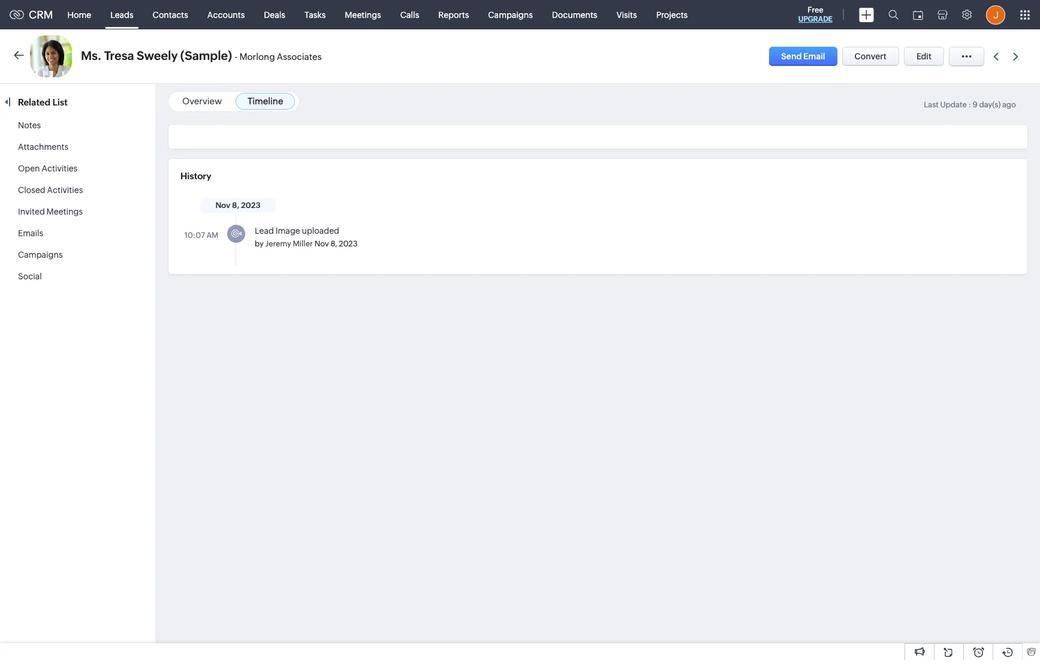 Task type: describe. For each thing, give the bounding box(es) containing it.
projects link
[[647, 0, 698, 29]]

social
[[18, 272, 42, 281]]

create menu image
[[860, 7, 875, 22]]

free
[[808, 5, 824, 14]]

projects
[[657, 10, 688, 19]]

notes link
[[18, 121, 41, 130]]

documents
[[552, 10, 598, 19]]

calendar image
[[914, 10, 924, 19]]

activities for open activities
[[42, 164, 78, 173]]

edit
[[917, 52, 932, 61]]

list
[[52, 97, 68, 107]]

reports link
[[429, 0, 479, 29]]

activities for closed activities
[[47, 185, 83, 195]]

closed activities
[[18, 185, 83, 195]]

leads link
[[101, 0, 143, 29]]

by
[[255, 239, 264, 248]]

crm
[[29, 8, 53, 21]]

attachments
[[18, 142, 69, 152]]

deals link
[[255, 0, 295, 29]]

image
[[276, 226, 300, 236]]

sweely
[[137, 49, 178, 62]]

home
[[68, 10, 91, 19]]

leads
[[110, 10, 134, 19]]

1 vertical spatial campaigns
[[18, 250, 63, 260]]

next record image
[[1014, 52, 1022, 60]]

miller
[[293, 239, 313, 248]]

:
[[969, 100, 972, 109]]

closed activities link
[[18, 185, 83, 195]]

0 horizontal spatial 2023
[[241, 201, 261, 210]]

0 horizontal spatial campaigns link
[[18, 250, 63, 260]]

tasks
[[305, 10, 326, 19]]

day(s)
[[980, 100, 1002, 109]]

profile element
[[980, 0, 1013, 29]]

free upgrade
[[799, 5, 833, 23]]

10:07
[[185, 231, 205, 240]]

closed
[[18, 185, 45, 195]]

emails link
[[18, 229, 43, 238]]

visits
[[617, 10, 638, 19]]

ms. tresa sweely (sample) - morlong associates
[[81, 49, 322, 62]]

open activities link
[[18, 164, 78, 173]]

related list
[[18, 97, 70, 107]]

upgrade
[[799, 15, 833, 23]]

contacts link
[[143, 0, 198, 29]]

accounts
[[207, 10, 245, 19]]

1 horizontal spatial campaigns link
[[479, 0, 543, 29]]

associates
[[277, 52, 322, 62]]



Task type: locate. For each thing, give the bounding box(es) containing it.
related
[[18, 97, 51, 107]]

meetings down closed activities link
[[47, 207, 83, 217]]

1 horizontal spatial meetings
[[345, 10, 381, 19]]

campaigns link down emails link
[[18, 250, 63, 260]]

timeline link
[[248, 96, 283, 106]]

2023 up lead
[[241, 201, 261, 210]]

send
[[782, 52, 802, 61]]

notes
[[18, 121, 41, 130]]

email
[[804, 52, 826, 61]]

convert
[[855, 52, 887, 61]]

1 vertical spatial 2023
[[339, 239, 358, 248]]

0 horizontal spatial nov
[[216, 201, 231, 210]]

edit button
[[905, 47, 945, 66]]

0 vertical spatial campaigns link
[[479, 0, 543, 29]]

1 horizontal spatial 2023
[[339, 239, 358, 248]]

invited
[[18, 207, 45, 217]]

0 vertical spatial 2023
[[241, 201, 261, 210]]

convert button
[[843, 47, 900, 66]]

nov inside lead image uploaded by jeremy miller nov 8, 2023
[[315, 239, 329, 248]]

1 horizontal spatial campaigns
[[489, 10, 533, 19]]

campaigns link
[[479, 0, 543, 29], [18, 250, 63, 260]]

morlong
[[240, 52, 275, 62]]

meetings inside meetings link
[[345, 10, 381, 19]]

0 horizontal spatial campaigns
[[18, 250, 63, 260]]

reports
[[439, 10, 469, 19]]

jeremy
[[266, 239, 291, 248]]

0 horizontal spatial 8,
[[232, 201, 240, 210]]

overview
[[182, 96, 222, 106]]

1 vertical spatial nov
[[315, 239, 329, 248]]

visits link
[[607, 0, 647, 29]]

1 vertical spatial activities
[[47, 185, 83, 195]]

activities up invited meetings
[[47, 185, 83, 195]]

meetings
[[345, 10, 381, 19], [47, 207, 83, 217]]

search element
[[882, 0, 907, 29]]

1 vertical spatial campaigns link
[[18, 250, 63, 260]]

campaigns
[[489, 10, 533, 19], [18, 250, 63, 260]]

uploaded
[[302, 226, 340, 236]]

emails
[[18, 229, 43, 238]]

1 vertical spatial 8,
[[331, 239, 338, 248]]

history
[[181, 171, 212, 181]]

accounts link
[[198, 0, 255, 29]]

8,
[[232, 201, 240, 210], [331, 239, 338, 248]]

2023
[[241, 201, 261, 210], [339, 239, 358, 248]]

send email button
[[770, 47, 838, 66]]

lead
[[255, 226, 274, 236]]

meetings link
[[336, 0, 391, 29]]

ms.
[[81, 49, 102, 62]]

1 horizontal spatial nov
[[315, 239, 329, 248]]

0 vertical spatial 8,
[[232, 201, 240, 210]]

last
[[925, 100, 940, 109]]

previous record image
[[994, 52, 1000, 60]]

profile image
[[987, 5, 1006, 24]]

deals
[[264, 10, 286, 19]]

10:07 am
[[185, 231, 219, 240]]

contacts
[[153, 10, 188, 19]]

8, inside lead image uploaded by jeremy miller nov 8, 2023
[[331, 239, 338, 248]]

1 vertical spatial meetings
[[47, 207, 83, 217]]

tresa
[[104, 49, 134, 62]]

nov up am
[[216, 201, 231, 210]]

crm link
[[10, 8, 53, 21]]

campaigns right reports
[[489, 10, 533, 19]]

0 vertical spatial nov
[[216, 201, 231, 210]]

documents link
[[543, 0, 607, 29]]

open
[[18, 164, 40, 173]]

calls
[[401, 10, 420, 19]]

send email
[[782, 52, 826, 61]]

0 horizontal spatial meetings
[[47, 207, 83, 217]]

0 vertical spatial meetings
[[345, 10, 381, 19]]

0 vertical spatial campaigns
[[489, 10, 533, 19]]

activities up closed activities link
[[42, 164, 78, 173]]

calls link
[[391, 0, 429, 29]]

nov 8, 2023
[[216, 201, 261, 210]]

nov down uploaded
[[315, 239, 329, 248]]

create menu element
[[853, 0, 882, 29]]

-
[[235, 52, 238, 62]]

attachments link
[[18, 142, 69, 152]]

0 vertical spatial activities
[[42, 164, 78, 173]]

ago
[[1003, 100, 1017, 109]]

1 horizontal spatial 8,
[[331, 239, 338, 248]]

2023 inside lead image uploaded by jeremy miller nov 8, 2023
[[339, 239, 358, 248]]

last update : 9 day(s) ago
[[925, 100, 1017, 109]]

tasks link
[[295, 0, 336, 29]]

am
[[207, 231, 219, 240]]

activities
[[42, 164, 78, 173], [47, 185, 83, 195]]

(sample)
[[180, 49, 232, 62]]

meetings left calls link
[[345, 10, 381, 19]]

social link
[[18, 272, 42, 281]]

overview link
[[182, 96, 222, 106]]

nov
[[216, 201, 231, 210], [315, 239, 329, 248]]

2023 down uploaded
[[339, 239, 358, 248]]

campaigns down emails link
[[18, 250, 63, 260]]

update
[[941, 100, 968, 109]]

open activities
[[18, 164, 78, 173]]

invited meetings link
[[18, 207, 83, 217]]

home link
[[58, 0, 101, 29]]

timeline
[[248, 96, 283, 106]]

lead image uploaded by jeremy miller nov 8, 2023
[[255, 226, 358, 248]]

invited meetings
[[18, 207, 83, 217]]

9
[[974, 100, 978, 109]]

campaigns link right reports
[[479, 0, 543, 29]]

search image
[[889, 10, 899, 20]]



Task type: vqa. For each thing, say whether or not it's contained in the screenshot.
"10:07 AM"
yes



